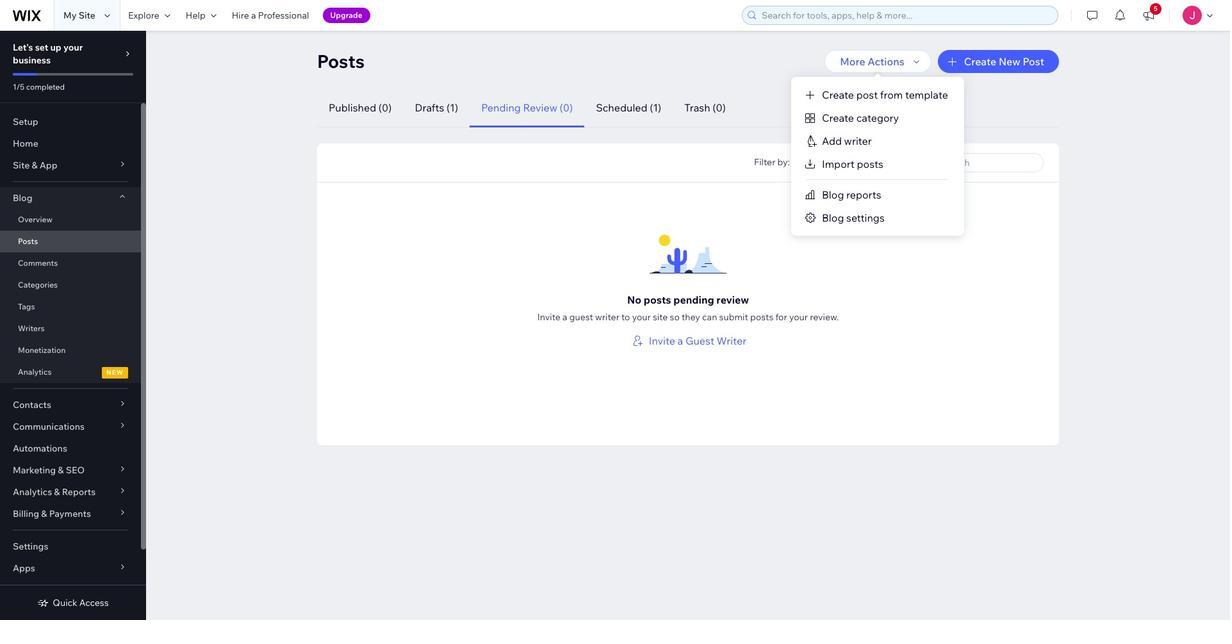 Task type: describe. For each thing, give the bounding box(es) containing it.
create for create post from template
[[822, 88, 854, 101]]

1 horizontal spatial posts
[[317, 50, 365, 72]]

invite inside the no posts pending review invite a guest writer to your site so they can submit posts for your review.
[[537, 311, 561, 323]]

blog settings button
[[791, 206, 964, 229]]

create post from template button
[[791, 83, 964, 106]]

post
[[1023, 55, 1044, 68]]

pending review (0)
[[481, 101, 573, 114]]

more actions button
[[825, 50, 931, 73]]

blog button
[[0, 187, 141, 209]]

comments link
[[0, 252, 141, 274]]

settings
[[13, 541, 48, 552]]

scheduled (1)
[[596, 101, 661, 114]]

5 button
[[1135, 0, 1163, 31]]

so
[[670, 311, 680, 323]]

categories link
[[0, 274, 141, 296]]

add writer
[[822, 135, 872, 147]]

automations
[[13, 443, 67, 454]]

create post from template
[[822, 88, 948, 101]]

(1) for scheduled (1)
[[650, 101, 661, 114]]

site & app button
[[0, 154, 141, 176]]

published
[[329, 101, 376, 114]]

apps button
[[0, 557, 141, 579]]

published (0) button
[[317, 88, 403, 128]]

app
[[40, 160, 57, 171]]

marketing
[[13, 465, 56, 476]]

drafts (1) button
[[403, 88, 470, 128]]

create category
[[822, 111, 899, 124]]

hire
[[232, 10, 249, 21]]

& for site
[[32, 160, 38, 171]]

invite a guest writer
[[649, 335, 747, 347]]

writer inside the no posts pending review invite a guest writer to your site so they can submit posts for your review.
[[595, 311, 620, 323]]

posts inside sidebar element
[[18, 236, 38, 246]]

no posts pending review invite a guest writer to your site so they can submit posts for your review.
[[537, 293, 839, 323]]

blog reports
[[822, 188, 882, 201]]

overview link
[[0, 209, 141, 231]]

new
[[106, 368, 124, 377]]

1 horizontal spatial your
[[632, 311, 651, 323]]

posts link
[[0, 231, 141, 252]]

& for billing
[[41, 508, 47, 520]]

review
[[717, 293, 749, 306]]

marketing & seo
[[13, 465, 85, 476]]

let's
[[13, 42, 33, 53]]

drafts
[[415, 101, 444, 114]]

(0) for trash (0)
[[713, 101, 726, 114]]

seo
[[66, 465, 85, 476]]

& for marketing
[[58, 465, 64, 476]]

my
[[63, 10, 77, 21]]

tags link
[[0, 296, 141, 318]]

payments
[[49, 508, 91, 520]]

reports
[[847, 188, 882, 201]]

completed
[[26, 82, 65, 92]]

cms
[[13, 584, 33, 596]]

tab list containing published (0)
[[317, 88, 1044, 128]]

monetization
[[18, 345, 66, 355]]

marketing & seo button
[[0, 459, 141, 481]]

create new post
[[964, 55, 1044, 68]]

from
[[880, 88, 903, 101]]

analytics & reports button
[[0, 481, 141, 503]]

writers
[[18, 324, 45, 333]]

menu containing create post from template
[[791, 83, 964, 229]]

communications
[[13, 421, 85, 433]]

filter by:
[[754, 157, 790, 168]]

more
[[840, 55, 865, 68]]

blog for blog settings
[[822, 211, 844, 224]]

category
[[857, 111, 899, 124]]

professional
[[258, 10, 309, 21]]

blog for blog reports
[[822, 188, 844, 201]]

tags
[[18, 302, 35, 311]]

& for analytics
[[54, 486, 60, 498]]

template
[[905, 88, 948, 101]]

blog reports button
[[791, 183, 964, 206]]

create for create category
[[822, 111, 854, 124]]

a for invite
[[678, 335, 683, 347]]

site inside popup button
[[13, 160, 30, 171]]

(0) for published (0)
[[379, 101, 392, 114]]

billing
[[13, 508, 39, 520]]

help button
[[178, 0, 224, 31]]

filter
[[754, 157, 776, 168]]

hire a professional link
[[224, 0, 317, 31]]

apps
[[13, 563, 35, 574]]

scheduled
[[596, 101, 648, 114]]

site & app
[[13, 160, 57, 171]]

quick access button
[[37, 597, 109, 609]]



Task type: locate. For each thing, give the bounding box(es) containing it.
monetization link
[[0, 340, 141, 361]]

billing & payments button
[[0, 503, 141, 525]]

trash
[[685, 101, 710, 114]]

(0) right published at the top left of the page
[[379, 101, 392, 114]]

2 vertical spatial create
[[822, 111, 854, 124]]

create new post button
[[938, 50, 1059, 73]]

site right my at top left
[[79, 10, 95, 21]]

3 (0) from the left
[[713, 101, 726, 114]]

0 vertical spatial site
[[79, 10, 95, 21]]

1 horizontal spatial posts
[[750, 311, 774, 323]]

invite a guest writer button
[[630, 333, 747, 349]]

5
[[1154, 4, 1158, 13]]

blog down blog reports at right
[[822, 211, 844, 224]]

contacts
[[13, 399, 51, 411]]

import posts button
[[791, 152, 964, 176]]

settings link
[[0, 536, 141, 557]]

1 horizontal spatial (0)
[[560, 101, 573, 114]]

help
[[186, 10, 206, 21]]

create category button
[[791, 106, 964, 129]]

pending
[[674, 293, 714, 306]]

&
[[32, 160, 38, 171], [58, 465, 64, 476], [54, 486, 60, 498], [41, 508, 47, 520]]

setup link
[[0, 111, 141, 133]]

0 vertical spatial invite
[[537, 311, 561, 323]]

a right hire
[[251, 10, 256, 21]]

create left new
[[964, 55, 997, 68]]

2 horizontal spatial your
[[789, 311, 808, 323]]

1 horizontal spatial site
[[79, 10, 95, 21]]

analytics down the monetization
[[18, 367, 52, 377]]

1 (1) from the left
[[447, 101, 458, 114]]

to
[[622, 311, 630, 323]]

posts down add writer button
[[857, 158, 884, 170]]

writer down create category
[[844, 135, 872, 147]]

0 horizontal spatial site
[[13, 160, 30, 171]]

settings
[[847, 211, 885, 224]]

add
[[822, 135, 842, 147]]

a for hire
[[251, 10, 256, 21]]

0 horizontal spatial (1)
[[447, 101, 458, 114]]

your right to at the bottom of page
[[632, 311, 651, 323]]

writer
[[717, 335, 747, 347]]

blog inside blog settings button
[[822, 211, 844, 224]]

your right for at the right bottom of the page
[[789, 311, 808, 323]]

0 vertical spatial writer
[[844, 135, 872, 147]]

& inside popup button
[[32, 160, 38, 171]]

writer inside add writer button
[[844, 135, 872, 147]]

1 vertical spatial site
[[13, 160, 30, 171]]

(1)
[[447, 101, 458, 114], [650, 101, 661, 114]]

1 vertical spatial posts
[[644, 293, 671, 306]]

writers link
[[0, 318, 141, 340]]

1 vertical spatial analytics
[[13, 486, 52, 498]]

None field
[[801, 154, 901, 172]]

1 vertical spatial a
[[563, 311, 567, 323]]

Search field
[[937, 154, 1039, 172]]

(0) inside published (0) button
[[379, 101, 392, 114]]

2 vertical spatial posts
[[750, 311, 774, 323]]

more actions
[[840, 55, 905, 68]]

drafts (1)
[[415, 101, 458, 114]]

0 vertical spatial analytics
[[18, 367, 52, 377]]

posts left for at the right bottom of the page
[[750, 311, 774, 323]]

0 horizontal spatial (0)
[[379, 101, 392, 114]]

invite down site
[[649, 335, 675, 347]]

post
[[857, 88, 878, 101]]

pending
[[481, 101, 521, 114]]

scheduled (1) button
[[584, 88, 673, 128]]

blog
[[822, 188, 844, 201], [13, 192, 32, 204], [822, 211, 844, 224]]

create for create new post
[[964, 55, 997, 68]]

your right up
[[63, 42, 83, 53]]

site down home
[[13, 160, 30, 171]]

posts up site
[[644, 293, 671, 306]]

0 vertical spatial create
[[964, 55, 997, 68]]

blog up overview
[[13, 192, 32, 204]]

contacts button
[[0, 394, 141, 416]]

0 vertical spatial a
[[251, 10, 256, 21]]

(1) inside "scheduled (1)" button
[[650, 101, 661, 114]]

blog for blog
[[13, 192, 32, 204]]

a left guest on the bottom of the page
[[678, 335, 683, 347]]

0 vertical spatial posts
[[857, 158, 884, 170]]

a inside the no posts pending review invite a guest writer to your site so they can submit posts for your review.
[[563, 311, 567, 323]]

review
[[523, 101, 557, 114]]

posts
[[857, 158, 884, 170], [644, 293, 671, 306], [750, 311, 774, 323]]

& left reports
[[54, 486, 60, 498]]

(1) for drafts (1)
[[447, 101, 458, 114]]

writer
[[844, 135, 872, 147], [595, 311, 620, 323]]

create left post
[[822, 88, 854, 101]]

(1) right drafts
[[447, 101, 458, 114]]

1 vertical spatial posts
[[18, 236, 38, 246]]

new
[[999, 55, 1021, 68]]

a inside 'button'
[[678, 335, 683, 347]]

access
[[79, 597, 109, 609]]

2 horizontal spatial posts
[[857, 158, 884, 170]]

create
[[964, 55, 997, 68], [822, 88, 854, 101], [822, 111, 854, 124]]

invite inside invite a guest writer 'button'
[[649, 335, 675, 347]]

posts down upgrade button at the left
[[317, 50, 365, 72]]

let's set up your business
[[13, 42, 83, 66]]

analytics inside dropdown button
[[13, 486, 52, 498]]

1/5 completed
[[13, 82, 65, 92]]

comments
[[18, 258, 58, 268]]

2 horizontal spatial (0)
[[713, 101, 726, 114]]

menu
[[791, 83, 964, 229]]

blog inside blog 'popup button'
[[13, 192, 32, 204]]

posts inside import posts button
[[857, 158, 884, 170]]

a left guest at the bottom left of the page
[[563, 311, 567, 323]]

billing & payments
[[13, 508, 91, 520]]

site
[[653, 311, 668, 323]]

1/5
[[13, 82, 24, 92]]

blog up blog settings
[[822, 188, 844, 201]]

they
[[682, 311, 700, 323]]

business
[[13, 54, 51, 66]]

trash (0)
[[685, 101, 726, 114]]

for
[[776, 311, 787, 323]]

home link
[[0, 133, 141, 154]]

your
[[63, 42, 83, 53], [632, 311, 651, 323], [789, 311, 808, 323]]

0 vertical spatial posts
[[317, 50, 365, 72]]

(0) inside pending review (0) button
[[560, 101, 573, 114]]

actions
[[868, 55, 905, 68]]

& left app
[[32, 160, 38, 171]]

1 vertical spatial create
[[822, 88, 854, 101]]

0 horizontal spatial posts
[[644, 293, 671, 306]]

posts down overview
[[18, 236, 38, 246]]

(0) inside trash (0) button
[[713, 101, 726, 114]]

explore
[[128, 10, 159, 21]]

0 horizontal spatial writer
[[595, 311, 620, 323]]

guest
[[686, 335, 714, 347]]

hire a professional
[[232, 10, 309, 21]]

Search for tools, apps, help & more... field
[[758, 6, 1054, 24]]

categories
[[18, 280, 58, 290]]

& right the billing
[[41, 508, 47, 520]]

your inside let's set up your business
[[63, 42, 83, 53]]

posts for import
[[857, 158, 884, 170]]

guest
[[569, 311, 593, 323]]

reports
[[62, 486, 96, 498]]

blog inside blog reports 'button'
[[822, 188, 844, 201]]

0 horizontal spatial invite
[[537, 311, 561, 323]]

2 (0) from the left
[[560, 101, 573, 114]]

1 horizontal spatial writer
[[844, 135, 872, 147]]

1 vertical spatial invite
[[649, 335, 675, 347]]

1 horizontal spatial invite
[[649, 335, 675, 347]]

set
[[35, 42, 48, 53]]

& inside 'popup button'
[[58, 465, 64, 476]]

1 horizontal spatial (1)
[[650, 101, 661, 114]]

published (0)
[[329, 101, 392, 114]]

create up 'add'
[[822, 111, 854, 124]]

2 vertical spatial a
[[678, 335, 683, 347]]

tab list
[[317, 88, 1044, 128]]

upgrade button
[[323, 8, 370, 23]]

(1) inside drafts (1) button
[[447, 101, 458, 114]]

communications button
[[0, 416, 141, 438]]

no
[[627, 293, 641, 306]]

home
[[13, 138, 38, 149]]

1 horizontal spatial a
[[563, 311, 567, 323]]

analytics for analytics
[[18, 367, 52, 377]]

0 horizontal spatial a
[[251, 10, 256, 21]]

2 horizontal spatial a
[[678, 335, 683, 347]]

writer left to at the bottom of page
[[595, 311, 620, 323]]

setup
[[13, 116, 38, 128]]

0 horizontal spatial your
[[63, 42, 83, 53]]

analytics for analytics & reports
[[13, 486, 52, 498]]

trash (0) button
[[673, 88, 737, 128]]

(0) right trash on the right of the page
[[713, 101, 726, 114]]

(0) right review
[[560, 101, 573, 114]]

add writer button
[[791, 129, 964, 152]]

upgrade
[[330, 10, 363, 20]]

quick access
[[53, 597, 109, 609]]

1 vertical spatial writer
[[595, 311, 620, 323]]

posts for no
[[644, 293, 671, 306]]

& left seo
[[58, 465, 64, 476]]

analytics down the marketing
[[13, 486, 52, 498]]

0 horizontal spatial posts
[[18, 236, 38, 246]]

sidebar element
[[0, 31, 146, 620]]

a
[[251, 10, 256, 21], [563, 311, 567, 323], [678, 335, 683, 347]]

2 (1) from the left
[[650, 101, 661, 114]]

analytics & reports
[[13, 486, 96, 498]]

1 (0) from the left
[[379, 101, 392, 114]]

pending review (0) button
[[470, 88, 584, 128]]

(1) right scheduled
[[650, 101, 661, 114]]

blog settings
[[822, 211, 885, 224]]

invite left guest at the bottom left of the page
[[537, 311, 561, 323]]

can
[[702, 311, 717, 323]]



Task type: vqa. For each thing, say whether or not it's contained in the screenshot.
Setup
yes



